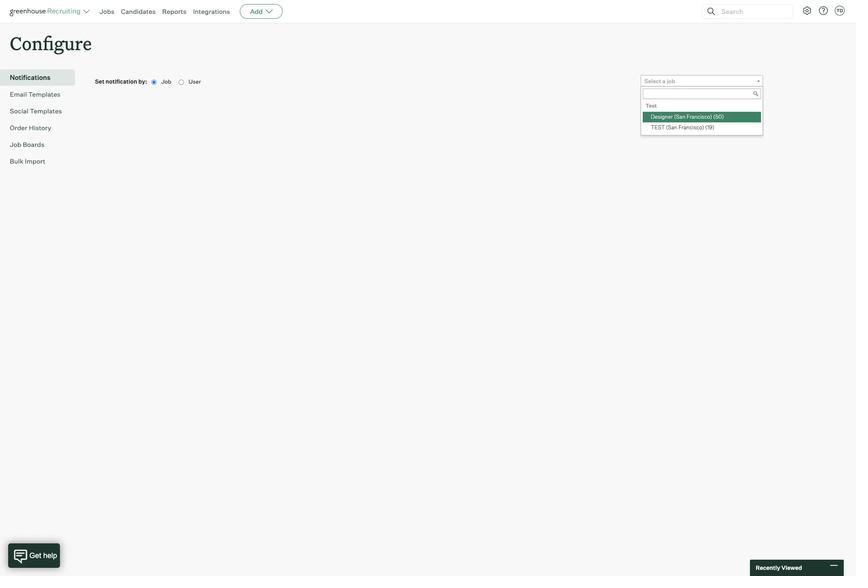Task type: vqa. For each thing, say whether or not it's contained in the screenshot.
the 'Set'
yes



Task type: locate. For each thing, give the bounding box(es) containing it.
job for job
[[161, 78, 173, 85]]

0 vertical spatial (san
[[674, 113, 686, 120]]

test option
[[643, 101, 761, 112]]

0 vertical spatial francisco)
[[687, 113, 712, 120]]

select
[[645, 78, 661, 85]]

(san right test
[[666, 124, 678, 131]]

jobs link
[[100, 7, 114, 16]]

francisco) down test option
[[687, 113, 712, 120]]

1 vertical spatial templates
[[30, 107, 62, 115]]

social templates
[[10, 107, 62, 115]]

add
[[250, 7, 263, 16]]

francisco) for (50)
[[687, 113, 712, 120]]

templates up the order history link
[[30, 107, 62, 115]]

email templates
[[10, 90, 61, 98]]

job boards
[[10, 140, 44, 149]]

francisco)
[[687, 113, 712, 120], [679, 124, 704, 131]]

integrations link
[[193, 7, 230, 16]]

francisco) inside designer (san francisco) (50) option
[[687, 113, 712, 120]]

francisco) inside test (san francisco) (19) option
[[679, 124, 704, 131]]

1 vertical spatial job
[[10, 140, 21, 149]]

templates
[[28, 90, 61, 98], [30, 107, 62, 115]]

(san up test (san francisco) (19)
[[674, 113, 686, 120]]

Search text field
[[720, 6, 786, 17]]

1 vertical spatial francisco)
[[679, 124, 704, 131]]

0 vertical spatial job
[[161, 78, 173, 85]]

set notification by:
[[95, 78, 148, 85]]

order
[[10, 124, 27, 132]]

set
[[95, 78, 104, 85]]

test
[[651, 124, 665, 131]]

a
[[663, 78, 666, 85]]

social
[[10, 107, 28, 115]]

import
[[25, 157, 45, 165]]

0 horizontal spatial job
[[10, 140, 21, 149]]

user
[[189, 78, 201, 85]]

None text field
[[643, 89, 761, 99]]

templates up the social templates link
[[28, 90, 61, 98]]

1 vertical spatial (san
[[666, 124, 678, 131]]

notifications link
[[10, 73, 72, 82]]

td button
[[834, 4, 847, 17]]

designer (san francisco) (50) option
[[643, 112, 761, 122]]

integrations
[[193, 7, 230, 16]]

viewed
[[782, 564, 802, 571]]

francisco) down designer (san francisco) (50)
[[679, 124, 704, 131]]

boards
[[23, 140, 44, 149]]

job
[[667, 78, 675, 85]]

recently viewed
[[756, 564, 802, 571]]

(san for designer
[[674, 113, 686, 120]]

job up "bulk"
[[10, 140, 21, 149]]

job right 'job' radio
[[161, 78, 173, 85]]

reports link
[[162, 7, 187, 16]]

select a job link
[[641, 75, 763, 87]]

0 vertical spatial templates
[[28, 90, 61, 98]]

1 horizontal spatial job
[[161, 78, 173, 85]]

job
[[161, 78, 173, 85], [10, 140, 21, 149]]

select a job
[[645, 78, 675, 85]]

job boards link
[[10, 140, 72, 149]]

(san
[[674, 113, 686, 120], [666, 124, 678, 131]]



Task type: describe. For each thing, give the bounding box(es) containing it.
td button
[[835, 6, 845, 16]]

td
[[837, 8, 843, 13]]

configure
[[10, 31, 92, 55]]

email templates link
[[10, 89, 72, 99]]

(19)
[[706, 124, 715, 131]]

templates for email templates
[[28, 90, 61, 98]]

test
[[646, 102, 657, 109]]

test (san francisco) (19)
[[651, 124, 715, 131]]

User radio
[[179, 79, 184, 85]]

email
[[10, 90, 27, 98]]

bulk
[[10, 157, 23, 165]]

candidates link
[[121, 7, 156, 16]]

(50)
[[714, 113, 724, 120]]

test (san francisco) (19) option
[[643, 122, 761, 133]]

(san for test
[[666, 124, 678, 131]]

reports
[[162, 7, 187, 16]]

bulk import
[[10, 157, 45, 165]]

designer
[[651, 113, 673, 120]]

order history
[[10, 124, 51, 132]]

greenhouse recruiting image
[[10, 7, 83, 16]]

templates for social templates
[[30, 107, 62, 115]]

Job radio
[[152, 79, 157, 85]]

francisco) for (19)
[[679, 124, 704, 131]]

recently
[[756, 564, 781, 571]]

job for job boards
[[10, 140, 21, 149]]

candidates
[[121, 7, 156, 16]]

bulk import link
[[10, 156, 72, 166]]

order history link
[[10, 123, 72, 133]]

designer (san francisco) (50)
[[651, 113, 724, 120]]

jobs
[[100, 7, 114, 16]]

notification
[[106, 78, 137, 85]]

social templates link
[[10, 106, 72, 116]]

history
[[29, 124, 51, 132]]

notifications
[[10, 74, 51, 82]]

add button
[[240, 4, 283, 19]]

configure image
[[803, 6, 812, 16]]

by:
[[138, 78, 147, 85]]



